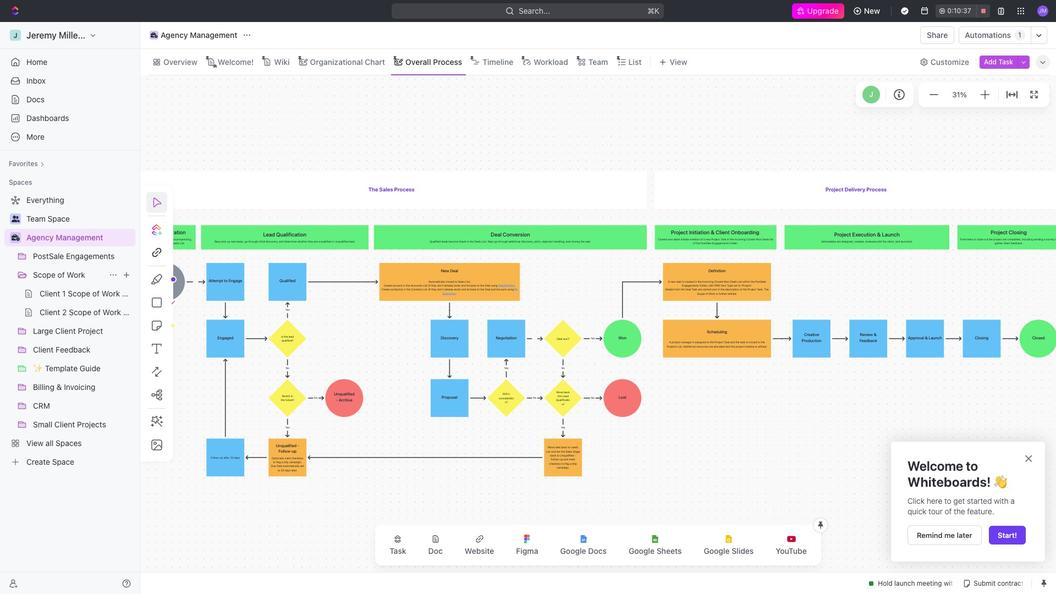 Task type: vqa. For each thing, say whether or not it's contained in the screenshot.
Link to task or Doc
no



Task type: locate. For each thing, give the bounding box(es) containing it.
1 vertical spatial agency management link
[[26, 229, 133, 247]]

create
[[26, 457, 50, 467]]

0 vertical spatial 1
[[1019, 31, 1022, 39]]

0 vertical spatial agency management link
[[147, 29, 240, 42]]

google left sheets
[[629, 547, 655, 556]]

0 vertical spatial agency management
[[161, 30, 238, 40]]

0 vertical spatial team
[[589, 57, 609, 66]]

client up view all spaces link
[[54, 420, 75, 429]]

view left 'all'
[[26, 439, 44, 448]]

space inside create space link
[[52, 457, 74, 467]]

0 vertical spatial space
[[48, 214, 70, 223]]

management
[[190, 30, 238, 40], [56, 233, 103, 242]]

everything
[[26, 195, 64, 205]]

wiki
[[274, 57, 290, 66]]

work
[[67, 270, 85, 280], [102, 289, 120, 298], [103, 308, 121, 317]]

task inside button
[[999, 58, 1014, 66]]

engagements
[[66, 252, 115, 261]]

billing & invoicing link
[[33, 379, 133, 396]]

client for 1
[[40, 289, 60, 298]]

large client project
[[33, 326, 103, 336]]

chart
[[365, 57, 385, 66]]

view button
[[656, 49, 692, 75]]

task inside 'button'
[[390, 547, 407, 556]]

j inside sidebar navigation
[[13, 31, 17, 39]]

jm button
[[1035, 2, 1053, 20]]

task button
[[381, 528, 415, 563]]

postsale engagements link
[[33, 248, 133, 265]]

large client project link
[[33, 323, 133, 340]]

client 2 scope of work docs link
[[40, 304, 141, 321]]

of inside the click here to get started with a quick tour of the feature.
[[945, 507, 953, 516]]

!
[[988, 474, 992, 490]]

user group image
[[11, 216, 20, 222]]

space for team space
[[48, 214, 70, 223]]

client left 2
[[40, 308, 60, 317]]

0 horizontal spatial j
[[13, 31, 17, 39]]

feedback
[[56, 345, 90, 355]]

1 vertical spatial to
[[945, 496, 952, 506]]

timeline
[[483, 57, 514, 66]]

agency management link down team space link
[[26, 229, 133, 247]]

1 up 2
[[62, 289, 66, 298]]

feature.
[[968, 507, 995, 516]]

team left list link
[[589, 57, 609, 66]]

docs link
[[4, 91, 135, 108]]

google sheets
[[629, 547, 682, 556]]

0 vertical spatial work
[[67, 270, 85, 280]]

work up project
[[103, 308, 121, 317]]

overall
[[406, 57, 431, 66]]

1 horizontal spatial team
[[589, 57, 609, 66]]

1 horizontal spatial management
[[190, 30, 238, 40]]

⌘k
[[648, 6, 660, 15]]

of down 'postsale'
[[58, 270, 65, 280]]

template
[[45, 364, 78, 373]]

1 vertical spatial spaces
[[56, 439, 82, 448]]

jeremy miller's workspace, , element
[[10, 30, 21, 41]]

team space
[[26, 214, 70, 223]]

1 horizontal spatial agency management
[[161, 30, 238, 40]]

1 vertical spatial work
[[102, 289, 120, 298]]

scope down 'postsale'
[[33, 270, 56, 280]]

0 vertical spatial to
[[967, 459, 979, 474]]

of up client 2 scope of work docs
[[92, 289, 100, 298]]

google slides button
[[696, 528, 763, 563]]

agency management up postsale engagements
[[26, 233, 103, 242]]

management up the 'welcome!' link
[[190, 30, 238, 40]]

2 vertical spatial work
[[103, 308, 121, 317]]

1
[[1019, 31, 1022, 39], [62, 289, 66, 298]]

tree inside sidebar navigation
[[4, 192, 141, 471]]

space down view all spaces link
[[52, 457, 74, 467]]

jeremy
[[26, 30, 57, 40]]

click
[[908, 496, 925, 506]]

google sheets button
[[620, 528, 691, 563]]

1 vertical spatial view
[[26, 439, 44, 448]]

0 horizontal spatial 1
[[62, 289, 66, 298]]

management down team space link
[[56, 233, 103, 242]]

1 right automations
[[1019, 31, 1022, 39]]

automations
[[966, 30, 1012, 40]]

team inside sidebar navigation
[[26, 214, 46, 223]]

0 horizontal spatial to
[[945, 496, 952, 506]]

new button
[[849, 2, 888, 20]]

google for google docs
[[561, 547, 587, 556]]

youtube button
[[768, 528, 816, 563]]

management inside sidebar navigation
[[56, 233, 103, 242]]

of
[[58, 270, 65, 280], [92, 289, 100, 298], [93, 308, 101, 317], [945, 507, 953, 516]]

agency down team space
[[26, 233, 54, 242]]

share button
[[921, 26, 955, 44]]

1 vertical spatial scope
[[68, 289, 90, 298]]

spaces
[[9, 178, 32, 187], [56, 439, 82, 448]]

0 vertical spatial management
[[190, 30, 238, 40]]

0 horizontal spatial management
[[56, 233, 103, 242]]

add task
[[985, 58, 1014, 66]]

slides
[[732, 547, 754, 556]]

dialog containing ×
[[892, 442, 1046, 562]]

project
[[78, 326, 103, 336]]

wiki link
[[272, 54, 290, 70]]

0 horizontal spatial view
[[26, 439, 44, 448]]

home link
[[4, 53, 135, 71]]

0 horizontal spatial task
[[390, 547, 407, 556]]

welcome
[[908, 459, 964, 474]]

doc button
[[420, 528, 452, 563]]

to left get
[[945, 496, 952, 506]]

google left slides
[[704, 547, 730, 556]]

agency management up the overview
[[161, 30, 238, 40]]

agency management link up the overview
[[147, 29, 240, 42]]

1 google from the left
[[561, 547, 587, 556]]

scope right 2
[[69, 308, 91, 317]]

✨ template guide
[[33, 364, 101, 373]]

work up client 2 scope of work docs
[[102, 289, 120, 298]]

client feedback link
[[33, 341, 133, 359]]

agency inside sidebar navigation
[[26, 233, 54, 242]]

client down 2
[[55, 326, 76, 336]]

2 google from the left
[[629, 547, 655, 556]]

0 horizontal spatial agency management
[[26, 233, 103, 242]]

spaces down small client projects
[[56, 439, 82, 448]]

view inside sidebar navigation
[[26, 439, 44, 448]]

1 inside sidebar navigation
[[62, 289, 66, 298]]

google right figma
[[561, 547, 587, 556]]

figma button
[[508, 528, 548, 563]]

create space link
[[4, 454, 133, 471]]

client down the scope of work
[[40, 289, 60, 298]]

large
[[33, 326, 53, 336]]

work inside client 1 scope of work docs link
[[102, 289, 120, 298]]

to up whiteboards
[[967, 459, 979, 474]]

welcome! link
[[216, 54, 254, 70]]

postsale
[[33, 252, 64, 261]]

of down client 1 scope of work docs link
[[93, 308, 101, 317]]

create space
[[26, 457, 74, 467]]

0 vertical spatial j
[[13, 31, 17, 39]]

0 horizontal spatial agency management link
[[26, 229, 133, 247]]

1 vertical spatial agency
[[26, 233, 54, 242]]

1 vertical spatial management
[[56, 233, 103, 242]]

2 horizontal spatial google
[[704, 547, 730, 556]]

to
[[967, 459, 979, 474], [945, 496, 952, 506]]

overview link
[[161, 54, 198, 70]]

business time image
[[151, 32, 158, 38]]

work for 2
[[103, 308, 121, 317]]

tree
[[4, 192, 141, 471]]

of left the the
[[945, 507, 953, 516]]

0 horizontal spatial google
[[561, 547, 587, 556]]

👋
[[995, 474, 1008, 490]]

dashboards link
[[4, 110, 135, 127]]

1 vertical spatial 1
[[62, 289, 66, 298]]

client for 2
[[40, 308, 60, 317]]

client down large
[[33, 345, 54, 355]]

space
[[48, 214, 70, 223], [52, 457, 74, 467]]

jm
[[1040, 7, 1048, 14]]

team for team space
[[26, 214, 46, 223]]

1 vertical spatial space
[[52, 457, 74, 467]]

tree containing everything
[[4, 192, 141, 471]]

1 horizontal spatial to
[[967, 459, 979, 474]]

task left doc
[[390, 547, 407, 556]]

scope
[[33, 270, 56, 280], [68, 289, 90, 298], [69, 308, 91, 317]]

of inside client 2 scope of work docs link
[[93, 308, 101, 317]]

agency right business time image on the left of the page
[[161, 30, 188, 40]]

1 horizontal spatial task
[[999, 58, 1014, 66]]

tour
[[929, 507, 943, 516]]

more
[[26, 132, 45, 141]]

0 horizontal spatial team
[[26, 214, 46, 223]]

view for view all spaces
[[26, 439, 44, 448]]

team right user group icon
[[26, 214, 46, 223]]

small client projects link
[[33, 416, 133, 434]]

1 vertical spatial team
[[26, 214, 46, 223]]

favorites
[[9, 160, 38, 168]]

google for google slides
[[704, 547, 730, 556]]

add
[[985, 58, 998, 66]]

space down everything link
[[48, 214, 70, 223]]

crm
[[33, 401, 50, 411]]

figma
[[517, 547, 539, 556]]

1 vertical spatial task
[[390, 547, 407, 556]]

dialog
[[892, 442, 1046, 562]]

work inside client 2 scope of work docs link
[[103, 308, 121, 317]]

0 vertical spatial task
[[999, 58, 1014, 66]]

task right add
[[999, 58, 1014, 66]]

1 horizontal spatial j
[[870, 90, 874, 99]]

0 horizontal spatial agency
[[26, 233, 54, 242]]

0 horizontal spatial spaces
[[9, 178, 32, 187]]

search...
[[519, 6, 551, 15]]

view inside button
[[670, 57, 688, 66]]

3 google from the left
[[704, 547, 730, 556]]

workload
[[534, 57, 569, 66]]

timeline link
[[481, 54, 514, 70]]

space for create space
[[52, 457, 74, 467]]

client inside "link"
[[55, 326, 76, 336]]

1 horizontal spatial view
[[670, 57, 688, 66]]

crm link
[[33, 397, 133, 415]]

0 vertical spatial spaces
[[9, 178, 32, 187]]

2 vertical spatial scope
[[69, 308, 91, 317]]

1 vertical spatial agency management
[[26, 233, 103, 242]]

here
[[927, 496, 943, 506]]

space inside team space link
[[48, 214, 70, 223]]

client 2 scope of work docs
[[40, 308, 141, 317]]

favorites button
[[4, 157, 49, 171]]

client for feedback
[[33, 345, 54, 355]]

scope down scope of work link
[[68, 289, 90, 298]]

small
[[33, 420, 52, 429]]

view right list
[[670, 57, 688, 66]]

1 horizontal spatial google
[[629, 547, 655, 556]]

scope for 1
[[68, 289, 90, 298]]

0 vertical spatial agency
[[161, 30, 188, 40]]

0 vertical spatial view
[[670, 57, 688, 66]]

spaces down favorites
[[9, 178, 32, 187]]

overall process
[[406, 57, 463, 66]]

work down postsale engagements
[[67, 270, 85, 280]]

to inside welcome to whiteboards ! 👋
[[967, 459, 979, 474]]



Task type: describe. For each thing, give the bounding box(es) containing it.
start! button
[[990, 526, 1027, 545]]

billing & invoicing
[[33, 383, 96, 392]]

team space link
[[26, 210, 133, 228]]

team link
[[587, 54, 609, 70]]

home
[[26, 57, 47, 67]]

of inside client 1 scope of work docs link
[[92, 289, 100, 298]]

overall process link
[[404, 54, 463, 70]]

&
[[56, 383, 62, 392]]

docs inside button
[[589, 547, 607, 556]]

click here to get started with a quick tour of the feature.
[[908, 496, 1018, 516]]

1 horizontal spatial spaces
[[56, 439, 82, 448]]

organizational chart
[[310, 57, 385, 66]]

organizational
[[310, 57, 363, 66]]

team for team
[[589, 57, 609, 66]]

invoicing
[[64, 383, 96, 392]]

website button
[[456, 528, 503, 563]]

1 horizontal spatial 1
[[1019, 31, 1022, 39]]

0 vertical spatial scope
[[33, 270, 56, 280]]

1 horizontal spatial agency
[[161, 30, 188, 40]]

process
[[433, 57, 463, 66]]

business time image
[[11, 235, 20, 241]]

customize button
[[917, 54, 973, 70]]

upgrade link
[[792, 3, 845, 19]]

2
[[62, 308, 67, 317]]

guide
[[80, 364, 101, 373]]

workload link
[[532, 54, 569, 70]]

overview
[[163, 57, 198, 66]]

doc
[[429, 547, 443, 556]]

×
[[1025, 450, 1034, 466]]

get
[[954, 496, 966, 506]]

of inside scope of work link
[[58, 270, 65, 280]]

scope for 2
[[69, 308, 91, 317]]

scope of work
[[33, 270, 85, 280]]

jeremy miller's workspace
[[26, 30, 136, 40]]

work for 1
[[102, 289, 120, 298]]

add task button
[[980, 55, 1018, 69]]

remind me later button
[[908, 526, 982, 545]]

me
[[945, 531, 956, 540]]

31% button
[[951, 88, 970, 101]]

view button
[[656, 54, 692, 70]]

website
[[465, 547, 495, 556]]

sidebar navigation
[[0, 22, 143, 595]]

google docs button
[[552, 528, 616, 563]]

whiteboards
[[908, 474, 988, 490]]

remind
[[918, 531, 943, 540]]

view for view
[[670, 57, 688, 66]]

1 horizontal spatial agency management link
[[147, 29, 240, 42]]

all
[[46, 439, 54, 448]]

everything link
[[4, 192, 133, 209]]

the
[[955, 507, 966, 516]]

welcome!
[[218, 57, 254, 66]]

inbox
[[26, 76, 46, 85]]

0:10:37 button
[[937, 4, 991, 18]]

31%
[[953, 90, 968, 99]]

✨
[[33, 364, 43, 373]]

welcome to whiteboards ! 👋
[[908, 459, 1008, 490]]

google for google sheets
[[629, 547, 655, 556]]

0:10:37
[[948, 7, 972, 15]]

× button
[[1025, 450, 1034, 466]]

workspace
[[91, 30, 136, 40]]

inbox link
[[4, 72, 135, 90]]

✨ template guide link
[[33, 360, 133, 378]]

started
[[968, 496, 993, 506]]

google slides
[[704, 547, 754, 556]]

1 vertical spatial j
[[870, 90, 874, 99]]

agency management inside sidebar navigation
[[26, 233, 103, 242]]

work inside scope of work link
[[67, 270, 85, 280]]

more button
[[4, 128, 135, 146]]

scope of work link
[[33, 266, 105, 284]]

new
[[865, 6, 881, 15]]

to inside the click here to get started with a quick tour of the feature.
[[945, 496, 952, 506]]

start!
[[999, 531, 1018, 540]]

list link
[[627, 54, 642, 70]]

later
[[958, 531, 973, 540]]

miller's
[[59, 30, 88, 40]]

view all spaces link
[[4, 435, 133, 453]]

share
[[928, 30, 949, 40]]

dashboards
[[26, 113, 69, 123]]



